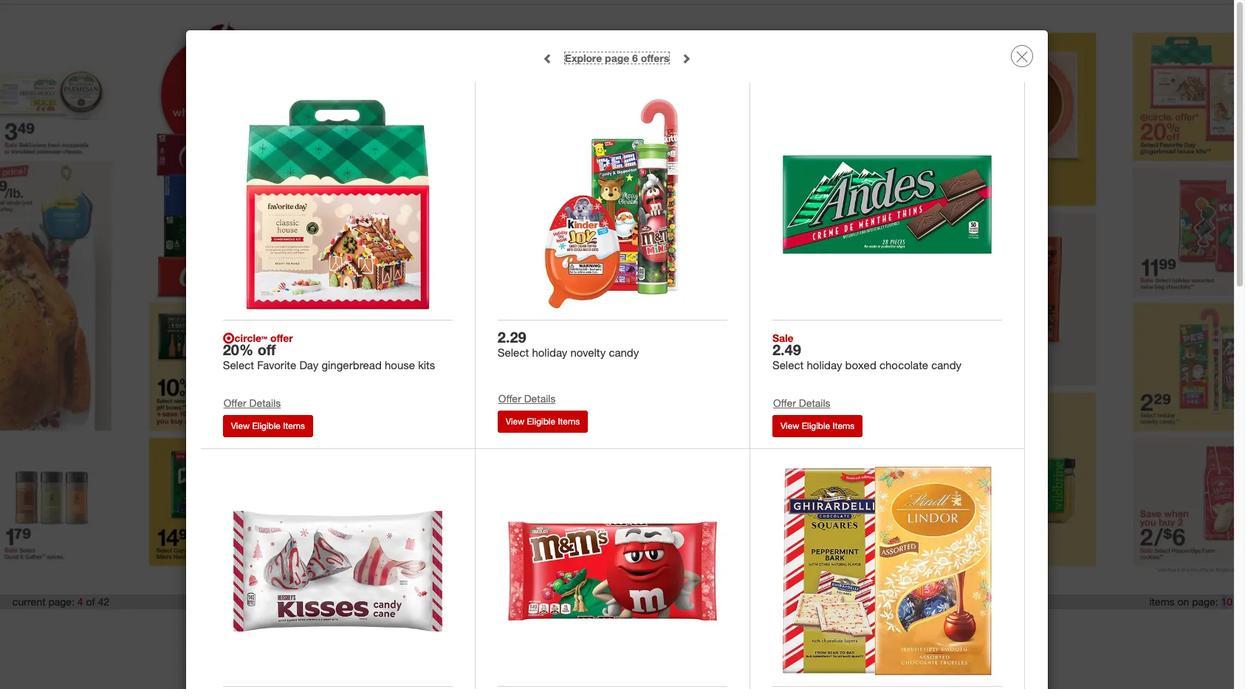 Task type: vqa. For each thing, say whether or not it's contained in the screenshot.
1st Advertisement region from right
no



Task type: describe. For each thing, give the bounding box(es) containing it.
select favorite day gingerbread house kits image
[[228, 95, 447, 314]]

select holiday boxed chocolate candy image
[[778, 95, 997, 314]]

interest-
[[483, 622, 518, 633]]

holiday inside sale 2.49 select holiday boxed chocolate candy
[[807, 358, 842, 372]]

chevron left image
[[543, 53, 553, 64]]

select inside ◎circle™ offer 20% off select favorite day gingerbread house kits
[[223, 358, 254, 372]]

2.29
[[498, 328, 526, 346]]

offer details for holiday
[[498, 392, 556, 405]]

page 4 image
[[131, 14, 623, 585]]

items on page: 10
[[1150, 595, 1233, 608]]

off
[[257, 340, 276, 359]]

select inside 2.29 select holiday novelty candy
[[498, 345, 529, 359]]

favorite
[[257, 358, 296, 372]]

supply
[[589, 622, 618, 633]]

offer details for 20%
[[224, 396, 281, 409]]

2.29 select holiday novelty candy
[[498, 328, 639, 359]]

offer details for select
[[773, 396, 831, 409]]

candy inside sale 2.49 select holiday boxed chocolate candy
[[931, 358, 962, 372]]

chocolate
[[880, 358, 928, 372]]

select inside sale 2.49 select holiday boxed chocolate candy
[[772, 358, 804, 372]]

42
[[98, 595, 109, 608]]

items for off
[[283, 420, 305, 431]]

details for holiday
[[524, 392, 556, 405]]

choices
[[805, 622, 837, 633]]

view eligible items for select
[[781, 420, 855, 431]]

1 privacy from the left
[[443, 622, 473, 633]]

2.49
[[772, 340, 801, 359]]

ca supply chain act link
[[574, 622, 661, 633]]

details for select
[[799, 396, 831, 409]]

6
[[632, 52, 638, 64]]

offer for 20%
[[224, 396, 246, 409]]

page 6 image
[[1115, 14, 1245, 585]]

sale 2.49 select holiday boxed chocolate candy
[[772, 331, 962, 372]]

offers
[[641, 52, 669, 64]]

items
[[1150, 595, 1175, 608]]

chevron right image
[[681, 53, 691, 64]]

act
[[647, 622, 661, 633]]

details for 20%
[[249, 396, 281, 409]]

offer for holiday
[[498, 392, 521, 405]]

privacy link
[[443, 622, 473, 633]]

your privacy choices
[[751, 622, 837, 633]]

novelty
[[571, 345, 606, 359]]

view for 20%
[[231, 420, 250, 431]]

chain
[[621, 622, 645, 633]]

view for select
[[781, 420, 799, 431]]

your
[[751, 622, 770, 633]]

offer
[[270, 331, 293, 344]]

select holiday boxed chocolate candy link
[[772, 358, 1002, 372]]

terms
[[408, 622, 433, 633]]

select holiday novelty candy link
[[498, 345, 727, 359]]



Task type: locate. For each thing, give the bounding box(es) containing it.
privacy left ccpa image
[[686, 622, 717, 633]]

10
[[1221, 595, 1233, 608]]

1 horizontal spatial holiday
[[807, 358, 842, 372]]

house
[[385, 358, 415, 372]]

view eligible items
[[506, 416, 580, 427], [231, 420, 305, 431], [781, 420, 855, 431]]

1 horizontal spatial offer details
[[498, 392, 556, 405]]

1 ca from the left
[[574, 622, 586, 633]]

day
[[299, 358, 318, 372]]

2 horizontal spatial view
[[781, 420, 799, 431]]

0 horizontal spatial offer
[[224, 396, 246, 409]]

candy right chocolate
[[931, 358, 962, 372]]

1 horizontal spatial privacy
[[686, 622, 717, 633]]

details down 2.49
[[799, 396, 831, 409]]

holiday left boxed
[[807, 358, 842, 372]]

offer for select
[[773, 396, 796, 409]]

eligible for 20%
[[252, 420, 281, 431]]

0 horizontal spatial page:
[[48, 595, 75, 608]]

holiday inside 2.29 select holiday novelty candy
[[532, 345, 567, 359]]

explore
[[565, 52, 602, 64]]

4
[[77, 595, 83, 608]]

offer details down favorite
[[224, 396, 281, 409]]

1 horizontal spatial candy
[[931, 358, 962, 372]]

0 horizontal spatial view
[[231, 420, 250, 431]]

offer details
[[498, 392, 556, 405], [224, 396, 281, 409], [773, 396, 831, 409]]

2 horizontal spatial items
[[833, 420, 855, 431]]

2 horizontal spatial select
[[772, 358, 804, 372]]

0 horizontal spatial select
[[223, 358, 254, 372]]

0 horizontal spatial details
[[249, 396, 281, 409]]

0 horizontal spatial offer details button
[[223, 394, 286, 415]]

candy
[[609, 345, 639, 359], [931, 358, 962, 372]]

1 page: from the left
[[48, 595, 75, 608]]

ccpa image
[[726, 617, 749, 639]]

page: left 10 at right bottom
[[1192, 595, 1218, 608]]

explore page 6 offers
[[565, 52, 669, 64]]

on
[[1178, 595, 1189, 608]]

1 horizontal spatial view
[[506, 416, 525, 427]]

ca privacy link
[[671, 622, 717, 633]]

0 horizontal spatial holiday
[[532, 345, 567, 359]]

2 page: from the left
[[1192, 595, 1218, 608]]

1 horizontal spatial eligible
[[527, 416, 555, 427]]

page
[[605, 52, 629, 64]]

kits
[[418, 358, 435, 372]]

privacy
[[772, 622, 802, 633]]

2 horizontal spatial details
[[799, 396, 831, 409]]

1 horizontal spatial items
[[558, 416, 580, 427]]

1 horizontal spatial details
[[524, 392, 556, 405]]

offer details button for 20%
[[223, 394, 286, 415]]

details down 2.29 select holiday novelty candy
[[524, 392, 556, 405]]

offer details button down 2.49
[[772, 394, 836, 415]]

page: left the 4
[[48, 595, 75, 608]]

current page: 4 of 42
[[12, 595, 109, 608]]

offer details button
[[498, 390, 561, 411], [223, 394, 286, 415], [772, 394, 836, 415]]

items down boxed
[[833, 420, 855, 431]]

ca for ca privacy
[[671, 622, 684, 633]]

select holiday upscale chocolate pouches image
[[778, 461, 997, 681]]

offer down 2.49
[[773, 396, 796, 409]]

2 horizontal spatial offer details
[[773, 396, 831, 409]]

holiday
[[532, 345, 567, 359], [807, 358, 842, 372]]

ca for ca supply chain act
[[574, 622, 586, 633]]

select holiday packaged chocolate image
[[503, 461, 722, 681]]

terms link
[[408, 622, 433, 633]]

2 privacy from the left
[[686, 622, 717, 633]]

eligible for holiday
[[527, 416, 555, 427]]

offer details down 2.29
[[498, 392, 556, 405]]

items for novelty
[[558, 416, 580, 427]]

boxed
[[845, 358, 877, 372]]

items down day
[[283, 420, 305, 431]]

offer details button down 2.29
[[498, 390, 561, 411]]

◎circle™ offer 20% off select favorite day gingerbread house kits
[[223, 331, 435, 372]]

sale
[[772, 331, 794, 344]]

ca privacy
[[671, 622, 717, 633]]

ca
[[574, 622, 586, 633], [671, 622, 684, 633]]

select holiday novelty candy image
[[503, 95, 722, 314]]

2 horizontal spatial offer details button
[[772, 394, 836, 415]]

0 horizontal spatial view eligible items
[[231, 420, 305, 431]]

offer details button down favorite
[[223, 394, 286, 415]]

page 5 image
[[623, 14, 1115, 585]]

ca left supply
[[574, 622, 586, 633]]

1 horizontal spatial offer details button
[[498, 390, 561, 411]]

◎circle™
[[223, 331, 267, 344]]

offer details down 2.49
[[773, 396, 831, 409]]

items
[[558, 416, 580, 427], [283, 420, 305, 431], [833, 420, 855, 431]]

2 horizontal spatial offer
[[773, 396, 796, 409]]

1 horizontal spatial offer
[[498, 392, 521, 405]]

1 horizontal spatial view eligible items
[[506, 416, 580, 427]]

0 horizontal spatial items
[[283, 420, 305, 431]]

offer down 20% in the left of the page
[[224, 396, 246, 409]]

page:
[[48, 595, 75, 608], [1192, 595, 1218, 608]]

2 ca from the left
[[671, 622, 684, 633]]

1 horizontal spatial page:
[[1192, 595, 1218, 608]]

interest-based ads link
[[483, 622, 564, 633]]

2 horizontal spatial eligible
[[802, 420, 830, 431]]

20%
[[223, 340, 253, 359]]

eligible
[[527, 416, 555, 427], [252, 420, 281, 431], [802, 420, 830, 431]]

1 horizontal spatial ca
[[671, 622, 684, 633]]

items for holiday
[[833, 420, 855, 431]]

of
[[86, 595, 95, 608]]

details
[[524, 392, 556, 405], [249, 396, 281, 409], [799, 396, 831, 409]]

interest-based ads
[[483, 622, 564, 633]]

offer details button for holiday
[[498, 390, 561, 411]]

offer down 2.29
[[498, 392, 521, 405]]

view eligible items for 20%
[[231, 420, 305, 431]]

items down 'novelty'
[[558, 416, 580, 427]]

view for holiday
[[506, 416, 525, 427]]

current
[[12, 595, 46, 608]]

holiday left 'novelty'
[[532, 345, 567, 359]]

0 horizontal spatial candy
[[609, 345, 639, 359]]

candy right 'novelty'
[[609, 345, 639, 359]]

0 horizontal spatial privacy
[[443, 622, 473, 633]]

your privacy choices link
[[726, 617, 837, 639]]

offer
[[498, 392, 521, 405], [224, 396, 246, 409], [773, 396, 796, 409]]

explore page 6 of 42 element
[[565, 52, 669, 64]]

ca supply chain act
[[574, 622, 661, 633]]

1 horizontal spatial select
[[498, 345, 529, 359]]

select favorite day gingerbread house kits link
[[223, 358, 453, 372]]

2 horizontal spatial view eligible items
[[781, 420, 855, 431]]

0 horizontal spatial offer details
[[224, 396, 281, 409]]

select
[[498, 345, 529, 359], [223, 358, 254, 372], [772, 358, 804, 372]]

gingerbread
[[322, 358, 382, 372]]

offer details button for select
[[772, 394, 836, 415]]

0 horizontal spatial eligible
[[252, 420, 281, 431]]

privacy
[[443, 622, 473, 633], [686, 622, 717, 633]]

view
[[506, 416, 525, 427], [231, 420, 250, 431], [781, 420, 799, 431]]

details down favorite
[[249, 396, 281, 409]]

privacy right terms
[[443, 622, 473, 633]]

ca right act
[[671, 622, 684, 633]]

0 horizontal spatial ca
[[574, 622, 586, 633]]

ads
[[548, 622, 564, 633]]

page 3 image
[[0, 14, 131, 585]]

select holiday hershey's kisses image
[[228, 461, 447, 681]]

eligible for select
[[802, 420, 830, 431]]

close image
[[1017, 51, 1028, 63]]

candy inside 2.29 select holiday novelty candy
[[609, 345, 639, 359]]

view eligible items for holiday
[[506, 416, 580, 427]]

based
[[518, 622, 545, 633]]



